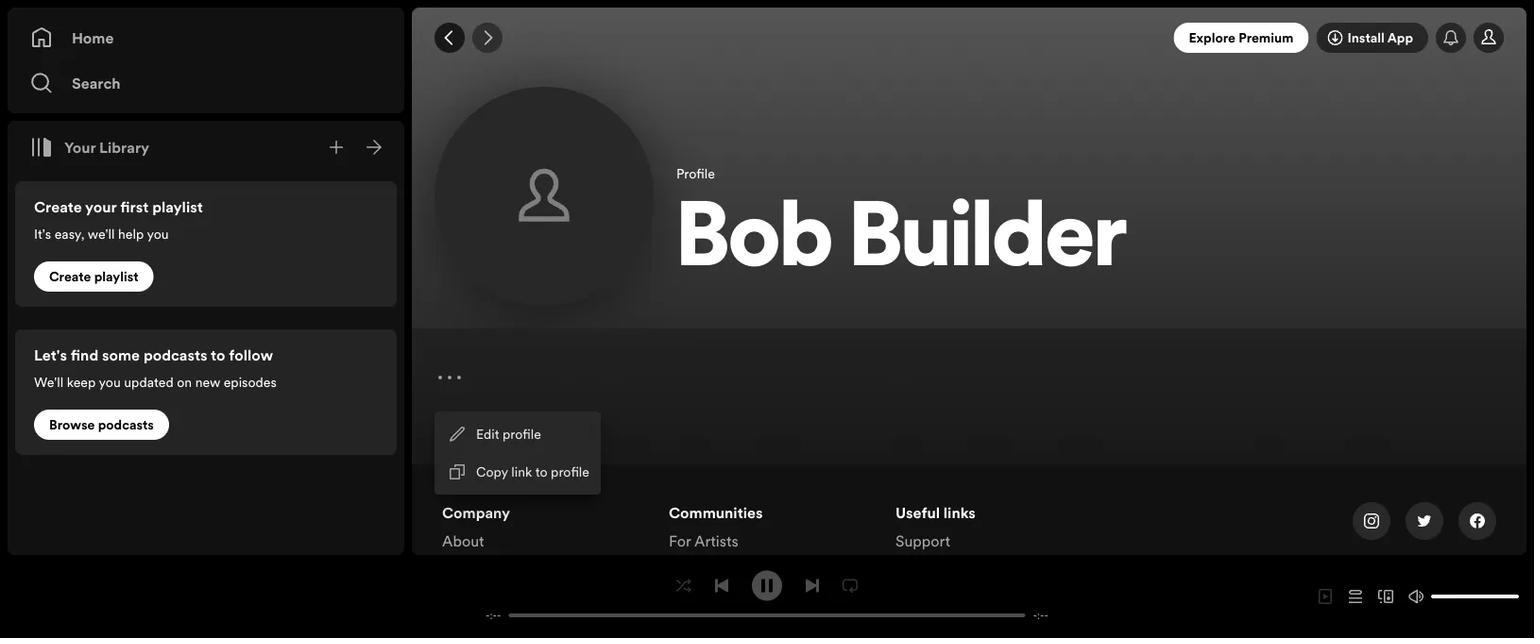 Task type: vqa. For each thing, say whether or not it's contained in the screenshot.
You within the Create your first playlist It's easy, we'll help you
yes



Task type: locate. For each thing, give the bounding box(es) containing it.
1 - from the left
[[486, 609, 490, 623]]

to right the link in the left of the page
[[535, 463, 548, 481]]

list containing useful links
[[896, 503, 1100, 580]]

for
[[669, 531, 691, 552]]

-:--
[[486, 609, 501, 623], [1033, 609, 1049, 623]]

copy
[[476, 463, 508, 481]]

instagram image
[[1364, 514, 1379, 529]]

we'll
[[88, 225, 115, 243]]

1 horizontal spatial :-
[[1037, 609, 1045, 623]]

3 list from the left
[[896, 503, 1100, 580]]

podcasts down "updated"
[[98, 416, 154, 434]]

profile
[[676, 164, 715, 182]]

playlist inside create your first playlist it's easy, we'll help you
[[152, 197, 203, 217]]

3 - from the left
[[1033, 609, 1037, 623]]

create for playlist
[[49, 268, 91, 286]]

you for some
[[99, 373, 121, 391]]

0 horizontal spatial :-
[[490, 609, 497, 623]]

1 :- from the left
[[490, 609, 497, 623]]

4 - from the left
[[1045, 609, 1049, 623]]

to
[[211, 345, 225, 366], [535, 463, 548, 481]]

bob
[[676, 197, 833, 288]]

playlist down help
[[94, 268, 139, 286]]

browse
[[49, 416, 95, 434]]

you right help
[[147, 225, 169, 243]]

podcasts up on
[[144, 345, 207, 366]]

0 horizontal spatial profile
[[503, 426, 541, 444]]

premium
[[1239, 29, 1294, 47]]

pause image
[[760, 579, 775, 594]]

0 horizontal spatial -:--
[[486, 609, 501, 623]]

choose photo
[[496, 218, 592, 239]]

0 horizontal spatial you
[[99, 373, 121, 391]]

previous image
[[714, 579, 729, 594]]

1 horizontal spatial profile
[[551, 463, 590, 481]]

1 vertical spatial playlist
[[94, 268, 139, 286]]

explore premium
[[1189, 29, 1294, 47]]

0 vertical spatial to
[[211, 345, 225, 366]]

you right keep
[[99, 373, 121, 391]]

install app
[[1348, 29, 1413, 47]]

create
[[34, 197, 82, 217], [49, 268, 91, 286]]

copy link to profile button
[[438, 454, 597, 491]]

menu
[[435, 412, 601, 495]]

menu containing edit profile
[[435, 412, 601, 495]]

profile right edit
[[503, 426, 541, 444]]

1 vertical spatial to
[[535, 463, 548, 481]]

browse podcasts
[[49, 416, 154, 434]]

link
[[511, 463, 532, 481]]

you inside let's find some podcasts to follow we'll keep you updated on new episodes
[[99, 373, 121, 391]]

you
[[147, 225, 169, 243], [99, 373, 121, 391]]

create up easy,
[[34, 197, 82, 217]]

list containing communities
[[669, 503, 873, 639]]

create inside create your first playlist it's easy, we'll help you
[[34, 197, 82, 217]]

twitter image
[[1417, 514, 1432, 529]]

-
[[486, 609, 490, 623], [497, 609, 501, 623], [1033, 609, 1037, 623], [1045, 609, 1049, 623]]

playlist right the first
[[152, 197, 203, 217]]

what's new image
[[1444, 30, 1459, 45]]

1 -:-- from the left
[[486, 609, 501, 623]]

let's
[[34, 345, 67, 366]]

podcasts
[[144, 345, 207, 366], [98, 416, 154, 434]]

go forward image
[[480, 30, 495, 45]]

go back image
[[442, 30, 457, 45]]

0 vertical spatial create
[[34, 197, 82, 217]]

1 horizontal spatial to
[[535, 463, 548, 481]]

top bar and user menu element
[[412, 8, 1527, 68]]

to up new
[[211, 345, 225, 366]]

2 horizontal spatial list
[[896, 503, 1100, 580]]

1 vertical spatial you
[[99, 373, 121, 391]]

company about
[[442, 503, 510, 552]]

0 horizontal spatial list
[[442, 503, 646, 608]]

create your first playlist it's easy, we'll help you
[[34, 197, 203, 243]]

list
[[442, 503, 646, 608], [669, 503, 873, 639], [896, 503, 1100, 580]]

1 horizontal spatial list
[[669, 503, 873, 639]]

1 vertical spatial podcasts
[[98, 416, 154, 434]]

create down easy,
[[49, 268, 91, 286]]

facebook image
[[1470, 514, 1485, 529]]

we'll
[[34, 373, 63, 391]]

keep
[[67, 373, 96, 391]]

playlist
[[152, 197, 203, 217], [94, 268, 139, 286]]

enable shuffle image
[[676, 579, 692, 594]]

1 horizontal spatial you
[[147, 225, 169, 243]]

install
[[1348, 29, 1385, 47]]

app
[[1388, 29, 1413, 47]]

0 horizontal spatial to
[[211, 345, 225, 366]]

you inside create your first playlist it's easy, we'll help you
[[147, 225, 169, 243]]

let's find some podcasts to follow we'll keep you updated on new episodes
[[34, 345, 277, 391]]

1 vertical spatial profile
[[551, 463, 590, 481]]

0 vertical spatial you
[[147, 225, 169, 243]]

edit profile
[[476, 426, 541, 444]]

profile
[[503, 426, 541, 444], [551, 463, 590, 481]]

profile right the link in the left of the page
[[551, 463, 590, 481]]

1 list from the left
[[442, 503, 646, 608]]

list containing company
[[442, 503, 646, 608]]

create inside button
[[49, 268, 91, 286]]

for artists link
[[669, 531, 739, 559]]

1 horizontal spatial -:--
[[1033, 609, 1049, 623]]

2 list from the left
[[669, 503, 873, 639]]

0 vertical spatial podcasts
[[144, 345, 207, 366]]

2 :- from the left
[[1037, 609, 1045, 623]]

0 vertical spatial profile
[[503, 426, 541, 444]]

profile inside button
[[551, 463, 590, 481]]

communities for artists
[[669, 503, 763, 552]]

:-
[[490, 609, 497, 623], [1037, 609, 1045, 623]]

create for your
[[34, 197, 82, 217]]

main element
[[8, 8, 404, 556]]

1 horizontal spatial playlist
[[152, 197, 203, 217]]

0 horizontal spatial playlist
[[94, 268, 139, 286]]

0 vertical spatial playlist
[[152, 197, 203, 217]]

it's
[[34, 225, 51, 243]]

1 vertical spatial create
[[49, 268, 91, 286]]



Task type: describe. For each thing, give the bounding box(es) containing it.
find
[[71, 345, 98, 366]]

artists
[[694, 531, 739, 552]]

playlist inside button
[[94, 268, 139, 286]]

explore
[[1189, 29, 1236, 47]]

about link
[[442, 531, 484, 559]]

connect to a device image
[[1378, 590, 1394, 605]]

2 - from the left
[[497, 609, 501, 623]]

easy,
[[55, 225, 84, 243]]

install app link
[[1317, 23, 1429, 53]]

about
[[442, 531, 484, 552]]

volume high image
[[1409, 590, 1424, 605]]

builder
[[849, 197, 1127, 288]]

bob builder button
[[676, 190, 1504, 299]]

bob builder
[[676, 197, 1127, 288]]

your library
[[64, 137, 149, 158]]

choose photo button
[[435, 87, 654, 306]]

home
[[72, 27, 114, 48]]

your
[[64, 137, 96, 158]]

help
[[118, 225, 144, 243]]

copy link to profile
[[476, 463, 590, 481]]

new
[[195, 373, 220, 391]]

podcasts inside let's find some podcasts to follow we'll keep you updated on new episodes
[[144, 345, 207, 366]]

useful
[[896, 503, 940, 523]]

edit profile button
[[438, 416, 597, 454]]

edit
[[476, 426, 499, 444]]

your
[[85, 197, 117, 217]]

updated
[[124, 373, 174, 391]]

create playlist
[[49, 268, 139, 286]]

search
[[72, 73, 121, 94]]

useful links support
[[896, 503, 976, 552]]

to inside let's find some podcasts to follow we'll keep you updated on new episodes
[[211, 345, 225, 366]]

you for first
[[147, 225, 169, 243]]

explore premium button
[[1174, 23, 1309, 53]]

search link
[[30, 64, 382, 102]]

player controls element
[[463, 571, 1071, 623]]

links
[[944, 503, 976, 523]]

library
[[99, 137, 149, 158]]

photo
[[552, 218, 592, 239]]

on
[[177, 373, 192, 391]]

some
[[102, 345, 140, 366]]

create playlist button
[[34, 262, 154, 292]]

Disable repeat checkbox
[[835, 571, 865, 601]]

home link
[[30, 19, 382, 57]]

first
[[120, 197, 149, 217]]

to inside copy link to profile button
[[535, 463, 548, 481]]

communities
[[669, 503, 763, 523]]

support
[[896, 531, 950, 552]]

support link
[[896, 531, 950, 559]]

follow
[[229, 345, 273, 366]]

your library button
[[23, 128, 157, 166]]

bob builder element
[[412, 8, 1527, 639]]

next image
[[805, 579, 820, 594]]

profile inside 'button'
[[503, 426, 541, 444]]

choose
[[496, 218, 549, 239]]

episodes
[[224, 373, 277, 391]]

company
[[442, 503, 510, 523]]

disable repeat image
[[843, 579, 858, 594]]

browse podcasts link
[[34, 410, 169, 440]]

2 -:-- from the left
[[1033, 609, 1049, 623]]



